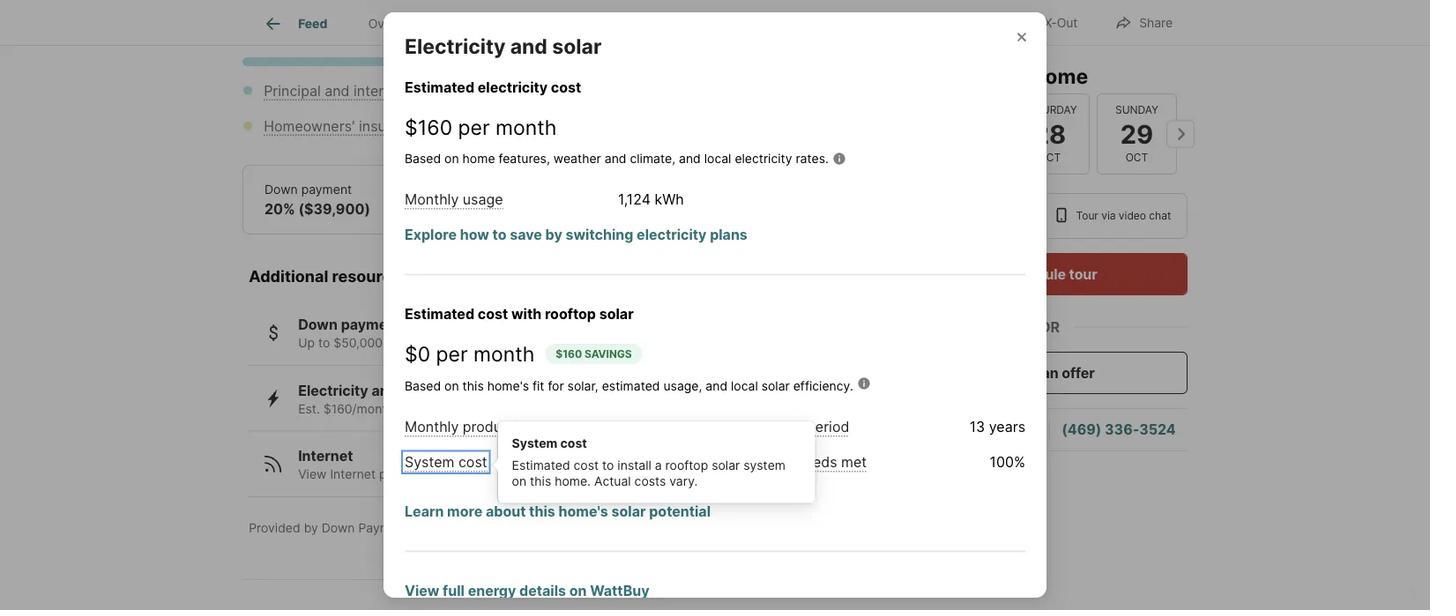 Task type: locate. For each thing, give the bounding box(es) containing it.
0 horizontal spatial plans
[[379, 468, 410, 483]]

1 vertical spatial details
[[520, 583, 566, 600]]

assistance
[[405, 317, 480, 334]]

monthly for monthly usage
[[405, 191, 459, 208]]

0 horizontal spatial home's
[[488, 379, 529, 394]]

1 horizontal spatial by
[[546, 226, 563, 243]]

more
[[447, 503, 483, 520]]

1,124 kwh for monthly usage
[[618, 191, 684, 208]]

plans inside 'internet view internet plans and providers available for this home'
[[379, 468, 410, 483]]

(469)
[[1062, 421, 1102, 438]]

per left 20
[[436, 342, 468, 366]]

next image
[[1167, 120, 1195, 148]]

view up provided at the bottom of the page
[[298, 468, 327, 483]]

1 horizontal spatial system
[[512, 436, 558, 451]]

2 horizontal spatial home
[[1033, 64, 1089, 88]]

internet up payment
[[330, 468, 376, 483]]

available inside 'internet view internet plans and providers available for this home'
[[497, 468, 548, 483]]

based down "insurance" on the top left of the page
[[405, 151, 441, 166]]

on up about
[[512, 474, 527, 489]]

0 vertical spatial electricity
[[478, 78, 548, 96]]

local up '8.21%'
[[705, 151, 732, 166]]

sunday
[[1116, 103, 1159, 116]]

to right up
[[318, 336, 330, 351]]

home
[[1033, 64, 1089, 88], [463, 151, 495, 166], [596, 468, 629, 483]]

1 horizontal spatial tour
[[1070, 266, 1098, 283]]

payment inside down payment assistance up to $50,000 available from 20 programs
[[341, 317, 402, 334]]

2 monthly from the top
[[405, 418, 459, 436]]

save right how
[[510, 226, 542, 243]]

down up up
[[298, 317, 338, 334]]

monthly down electricity and solar est. $160/month, save                  $160 with rooftop solar
[[405, 418, 459, 436]]

payment up $50,000
[[341, 317, 402, 334]]

oct
[[1039, 151, 1061, 164], [1126, 151, 1149, 164]]

tab
[[444, 3, 578, 45], [578, 3, 720, 45], [720, 3, 807, 45]]

details inside electricity and solar 'dialog'
[[520, 583, 566, 600]]

1 vertical spatial to
[[318, 336, 330, 351]]

2 1,124 from the top
[[618, 418, 651, 436]]

local up payback
[[731, 379, 758, 394]]

0 vertical spatial down
[[265, 182, 298, 197]]

1 horizontal spatial rooftop
[[545, 306, 596, 323]]

pre-
[[760, 7, 789, 24]]

save right $160/month, on the left of the page
[[401, 402, 428, 417]]

home left costs at the bottom
[[596, 468, 629, 483]]

0 vertical spatial tour
[[945, 64, 986, 88]]

1,124 kwh up system cost estimated cost to install a rooftop solar system on this home. actual costs vary.
[[618, 418, 684, 436]]

0 vertical spatial rooftop
[[545, 306, 596, 323]]

month
[[368, 1, 441, 29], [496, 115, 557, 139], [474, 342, 535, 366]]

electricity for electricity and solar est. $160/month, save                  $160 with rooftop solar
[[298, 383, 368, 400]]

internet down est.
[[298, 448, 353, 465]]

2 tab from the left
[[578, 3, 720, 45]]

tour right the 'schedule'
[[1070, 266, 1098, 283]]

1 vertical spatial $160
[[556, 348, 582, 360]]

1,124 for monthly usage
[[618, 191, 651, 208]]

details
[[625, 182, 663, 197], [520, 583, 566, 600]]

with up monthly production link at the bottom
[[464, 402, 489, 417]]

home down the $160  per month
[[463, 151, 495, 166]]

per left overview at left top
[[325, 1, 363, 29]]

install
[[618, 458, 652, 473]]

2 vertical spatial to
[[603, 458, 614, 473]]

per down estimated electricity cost
[[458, 115, 490, 139]]

down for ($39,900)
[[265, 182, 298, 197]]

0 vertical spatial view
[[298, 468, 327, 483]]

1 horizontal spatial electricity
[[405, 33, 506, 58]]

1 vertical spatial electricity
[[735, 151, 793, 166]]

2 vertical spatial home
[[596, 468, 629, 483]]

this left home.
[[530, 474, 552, 489]]

0 horizontal spatial view
[[298, 468, 327, 483]]

tour via video chat list box
[[912, 193, 1188, 239]]

estimated
[[405, 78, 475, 96], [405, 306, 475, 323], [512, 458, 570, 473]]

$160 up home
[[405, 115, 453, 139]]

this right about
[[529, 503, 556, 520]]

tour for go
[[945, 64, 986, 88]]

feed link
[[263, 13, 328, 34]]

0 vertical spatial for
[[548, 379, 564, 394]]

0 vertical spatial $160
[[405, 115, 453, 139]]

tour inside "button"
[[1070, 266, 1098, 283]]

2 horizontal spatial electricity
[[735, 151, 793, 166]]

cost
[[551, 78, 582, 96], [478, 306, 508, 323], [561, 436, 587, 451], [459, 454, 487, 471], [574, 458, 599, 473]]

payment up ($39,900)
[[301, 182, 352, 197]]

1 horizontal spatial to
[[493, 226, 507, 243]]

estimated up from
[[405, 306, 475, 323]]

solar up 'savings'
[[600, 306, 634, 323]]

available for assistance
[[386, 336, 437, 351]]

with up the programs at the left of page
[[512, 306, 542, 323]]

None button
[[923, 92, 1003, 176], [1010, 93, 1090, 175], [1097, 93, 1178, 175], [923, 92, 1003, 176], [1010, 93, 1090, 175], [1097, 93, 1178, 175]]

1 vertical spatial based
[[405, 379, 441, 394]]

0 horizontal spatial oct
[[1039, 151, 1061, 164]]

feed
[[298, 16, 328, 31]]

1 vertical spatial a
[[655, 458, 662, 473]]

1 vertical spatial view
[[405, 583, 440, 600]]

0 horizontal spatial with
[[464, 402, 489, 417]]

this inside 'internet view internet plans and providers available for this home'
[[572, 468, 593, 483]]

view
[[298, 468, 327, 483], [405, 583, 440, 600]]

a up costs at the bottom
[[655, 458, 662, 473]]

details right energy
[[520, 583, 566, 600]]

0 horizontal spatial a
[[655, 458, 662, 473]]

view full energy details on wattbuy link
[[405, 583, 650, 600]]

kwh up $24,157
[[655, 418, 684, 436]]

and up the "learn"
[[414, 468, 436, 483]]

electricity down 'electricity and solar' on the left top of the page
[[478, 78, 548, 96]]

0 vertical spatial by
[[546, 226, 563, 243]]

get
[[733, 7, 757, 24]]

available inside down payment assistance up to $50,000 available from 20 programs
[[386, 336, 437, 351]]

oct inside saturday 28 oct
[[1039, 151, 1061, 164]]

loan details 30-yr fixed, 8.21%
[[593, 182, 718, 218]]

payment for assistance
[[341, 317, 402, 334]]

details up fixed,
[[625, 182, 663, 197]]

plans up the "learn"
[[379, 468, 410, 483]]

resource,
[[413, 521, 471, 536]]

by inside electricity and solar 'dialog'
[[546, 226, 563, 243]]

view inside 'internet view internet plans and providers available for this home'
[[298, 468, 327, 483]]

start
[[1005, 364, 1039, 382]]

on inside system cost estimated cost to install a rooftop solar system on this home. actual costs vary.
[[512, 474, 527, 489]]

1 horizontal spatial oct
[[1126, 151, 1149, 164]]

0 vertical spatial 1,124
[[618, 191, 651, 208]]

1 vertical spatial rooftop
[[492, 402, 535, 417]]

1,124 right 30-
[[618, 191, 651, 208]]

and inside electricity and solar est. $160/month, save                  $160 with rooftop solar
[[372, 383, 398, 400]]

down
[[265, 182, 298, 197], [298, 317, 338, 334], [322, 521, 355, 536]]

electricity and solar element
[[405, 12, 623, 59]]

2 vertical spatial month
[[474, 342, 535, 366]]

1 vertical spatial per
[[458, 115, 490, 139]]

estimated for estimated cost with rooftop solar
[[405, 306, 475, 323]]

0 horizontal spatial electricity
[[478, 78, 548, 96]]

home up saturday
[[1033, 64, 1089, 88]]

0 vertical spatial kwh
[[655, 191, 684, 208]]

home's up allconnect
[[559, 503, 609, 520]]

video
[[1119, 210, 1147, 222]]

for up learn more about this home's solar potential
[[552, 468, 568, 483]]

$160  savings
[[556, 348, 632, 360]]

via
[[1102, 210, 1116, 222]]

share button
[[1100, 4, 1188, 40]]

to up actual on the left bottom
[[603, 458, 614, 473]]

a
[[960, 421, 968, 438], [655, 458, 662, 473]]

internet
[[298, 448, 353, 465], [330, 468, 376, 483]]

$160 up monthly production link at the bottom
[[432, 402, 461, 417]]

est.
[[298, 402, 320, 417]]

0 horizontal spatial by
[[304, 521, 318, 536]]

1 vertical spatial home's
[[559, 503, 609, 520]]

solar left system
[[712, 458, 740, 473]]

1 vertical spatial save
[[401, 402, 428, 417]]

1 horizontal spatial details
[[625, 182, 663, 197]]

month for $1,648 per month
[[368, 1, 441, 29]]

electricity down fixed,
[[637, 226, 707, 243]]

system up the "learn"
[[405, 454, 455, 471]]

start an offer button
[[912, 352, 1188, 394]]

estimated for estimated electricity cost
[[405, 78, 475, 96]]

for right fit
[[548, 379, 564, 394]]

solar inside system cost estimated cost to install a rooftop solar system on this home. actual costs vary.
[[712, 458, 740, 473]]

2 kwh from the top
[[655, 418, 684, 436]]

1 horizontal spatial available
[[497, 468, 548, 483]]

out
[[1057, 15, 1078, 30]]

for inside 'internet view internet plans and providers available for this home'
[[552, 468, 568, 483]]

2 oct from the left
[[1126, 151, 1149, 164]]

rooftop up vary. at the left of the page
[[666, 458, 709, 473]]

0 vertical spatial available
[[386, 336, 437, 351]]

0 vertical spatial details
[[625, 182, 663, 197]]

1 vertical spatial plans
[[379, 468, 410, 483]]

0 vertical spatial with
[[512, 306, 542, 323]]

option
[[912, 193, 1041, 239]]

0 vertical spatial to
[[493, 226, 507, 243]]

2 horizontal spatial to
[[603, 458, 614, 473]]

available up about
[[497, 468, 548, 483]]

2 1,124 kwh from the top
[[618, 418, 684, 436]]

oct inside sunday 29 oct
[[1126, 151, 1149, 164]]

for inside electricity and solar 'dialog'
[[548, 379, 564, 394]]

monthly up explore
[[405, 191, 459, 208]]

1 vertical spatial month
[[496, 115, 557, 139]]

this
[[991, 64, 1028, 88], [463, 379, 484, 394], [572, 468, 593, 483], [530, 474, 552, 489], [529, 503, 556, 520]]

0 horizontal spatial save
[[401, 402, 428, 417]]

a left 13
[[960, 421, 968, 438]]

3 tab from the left
[[720, 3, 807, 45]]

0 vertical spatial estimated
[[405, 78, 475, 96]]

1 horizontal spatial home's
[[559, 503, 609, 520]]

plans down '8.21%'
[[710, 226, 748, 243]]

provided by down payment resource, wattbuy, and allconnect
[[249, 521, 619, 536]]

1 horizontal spatial a
[[960, 421, 968, 438]]

2 vertical spatial down
[[322, 521, 355, 536]]

schedule tour button
[[912, 253, 1188, 296]]

1 horizontal spatial save
[[510, 226, 542, 243]]

savings
[[585, 348, 632, 360]]

30-
[[593, 201, 618, 218]]

per for $1,648
[[325, 1, 363, 29]]

climate,
[[630, 151, 676, 166]]

payment inside down payment 20% ($39,900)
[[301, 182, 352, 197]]

1 vertical spatial payment
[[341, 317, 402, 334]]

oct down 29
[[1126, 151, 1149, 164]]

energy
[[468, 583, 516, 600]]

view left full
[[405, 583, 440, 600]]

down left payment
[[322, 521, 355, 536]]

to inside down payment assistance up to $50,000 available from 20 programs
[[318, 336, 330, 351]]

$160 for $160  savings
[[556, 348, 582, 360]]

start an offer
[[1005, 364, 1095, 382]]

month up interest
[[368, 1, 441, 29]]

tour for schedule
[[1070, 266, 1098, 283]]

system
[[512, 436, 558, 451], [405, 454, 455, 471]]

cost for estimated cost with rooftop solar
[[478, 306, 508, 323]]

1 vertical spatial tour
[[1070, 266, 1098, 283]]

cost for system cost estimated cost to install a rooftop solar system on this home. actual costs vary.
[[561, 436, 587, 451]]

1 vertical spatial with
[[464, 402, 489, 417]]

month down estimated cost with rooftop solar
[[474, 342, 535, 366]]

get pre-approved
[[733, 7, 854, 24]]

electricity down reset popup button
[[405, 33, 506, 58]]

1 kwh from the top
[[655, 191, 684, 208]]

to for assistance
[[318, 336, 330, 351]]

1,124 kwh down climate,
[[618, 191, 684, 208]]

tab list
[[243, 0, 821, 45]]

0 horizontal spatial available
[[386, 336, 437, 351]]

per
[[325, 1, 363, 29], [458, 115, 490, 139], [436, 342, 468, 366]]

down inside down payment assistance up to $50,000 available from 20 programs
[[298, 317, 338, 334]]

potential
[[649, 503, 711, 520]]

oct for 29
[[1126, 151, 1149, 164]]

solar down the $0
[[401, 383, 435, 400]]

electricity up est.
[[298, 383, 368, 400]]

system down production
[[512, 436, 558, 451]]

principal and interest link
[[264, 83, 404, 100]]

1 horizontal spatial home
[[596, 468, 629, 483]]

electricity inside 'dialog'
[[405, 33, 506, 58]]

2 based from the top
[[405, 379, 441, 394]]

oct for 28
[[1039, 151, 1061, 164]]

1 vertical spatial system
[[405, 454, 455, 471]]

estimated up home.
[[512, 458, 570, 473]]

offer
[[1062, 364, 1095, 382]]

kwh for monthly production
[[655, 418, 684, 436]]

and up $160/month, on the left of the page
[[372, 383, 398, 400]]

monthly
[[405, 191, 459, 208], [405, 418, 459, 436]]

28
[[1034, 118, 1067, 149]]

1 horizontal spatial view
[[405, 583, 440, 600]]

1 vertical spatial home
[[463, 151, 495, 166]]

$160 up solar,
[[556, 348, 582, 360]]

1,124 for monthly production
[[618, 418, 651, 436]]

0 horizontal spatial electricity
[[298, 383, 368, 400]]

1 vertical spatial 1,124
[[618, 418, 651, 436]]

with inside electricity and solar 'dialog'
[[512, 306, 542, 323]]

down inside down payment 20% ($39,900)
[[265, 182, 298, 197]]

to inside system cost estimated cost to install a rooftop solar system on this home. actual costs vary.
[[603, 458, 614, 473]]

0 vertical spatial based
[[405, 151, 441, 166]]

payment
[[301, 182, 352, 197], [341, 317, 402, 334]]

0 vertical spatial plans
[[710, 226, 748, 243]]

1 oct from the left
[[1039, 151, 1061, 164]]

1 vertical spatial electricity
[[298, 383, 368, 400]]

learn more about this home's solar potential link
[[405, 503, 711, 520]]

by left switching
[[546, 226, 563, 243]]

electricity left the rates.
[[735, 151, 793, 166]]

2 vertical spatial estimated
[[512, 458, 570, 473]]

2 vertical spatial per
[[436, 342, 468, 366]]

0 horizontal spatial to
[[318, 336, 330, 351]]

fit
[[533, 379, 545, 394]]

a inside system cost estimated cost to install a rooftop solar system on this home. actual costs vary.
[[655, 458, 662, 473]]

saturday
[[1023, 103, 1078, 116]]

kwh for monthly usage
[[655, 191, 684, 208]]

0 horizontal spatial tour
[[945, 64, 986, 88]]

2 horizontal spatial rooftop
[[666, 458, 709, 473]]

loan
[[593, 182, 621, 197]]

providers
[[439, 468, 494, 483]]

payment for 20%
[[301, 182, 352, 197]]

solar,
[[568, 379, 599, 394]]

month up "features,"
[[496, 115, 557, 139]]

for
[[548, 379, 564, 394], [552, 468, 568, 483]]

on left wattbuy
[[570, 583, 587, 600]]

1 vertical spatial monthly
[[405, 418, 459, 436]]

x-
[[1045, 15, 1057, 30]]

by right provided at the bottom of the page
[[304, 521, 318, 536]]

kwh down climate,
[[655, 191, 684, 208]]

1 horizontal spatial with
[[512, 306, 542, 323]]

1,124
[[618, 191, 651, 208], [618, 418, 651, 436]]

1 vertical spatial kwh
[[655, 418, 684, 436]]

oct down 28
[[1039, 151, 1061, 164]]

0 horizontal spatial system
[[405, 454, 455, 471]]

based down the $0
[[405, 379, 441, 394]]

save inside electricity and solar est. $160/month, save                  $160 with rooftop solar
[[401, 402, 428, 417]]

by
[[546, 226, 563, 243], [304, 521, 318, 536]]

0 vertical spatial month
[[368, 1, 441, 29]]

resources
[[332, 267, 410, 286]]

0 vertical spatial 1,124 kwh
[[618, 191, 684, 208]]

view inside electricity and solar 'dialog'
[[405, 583, 440, 600]]

this left actual on the left bottom
[[572, 468, 593, 483]]

available down assistance
[[386, 336, 437, 351]]

0 vertical spatial electricity
[[405, 33, 506, 58]]

solar
[[552, 33, 602, 58], [600, 306, 634, 323], [762, 379, 790, 394], [401, 383, 435, 400], [539, 402, 567, 417], [712, 458, 740, 473], [612, 503, 646, 520]]

system inside system cost estimated cost to install a rooftop solar system on this home. actual costs vary.
[[512, 436, 558, 451]]

1,124 up system cost estimated cost to install a rooftop solar system on this home. actual costs vary.
[[618, 418, 651, 436]]

rooftop up production
[[492, 402, 535, 417]]

electricity inside electricity and solar est. $160/month, save                  $160 with rooftop solar
[[298, 383, 368, 400]]

0 vertical spatial monthly
[[405, 191, 459, 208]]

1 vertical spatial for
[[552, 468, 568, 483]]

home inside 'internet view internet plans and providers available for this home'
[[596, 468, 629, 483]]

interest
[[354, 83, 404, 100]]

2 vertical spatial $160
[[432, 402, 461, 417]]

system for system cost estimated cost to install a rooftop solar system on this home. actual costs vary.
[[512, 436, 558, 451]]

1 vertical spatial 1,124 kwh
[[618, 418, 684, 436]]

1 vertical spatial available
[[497, 468, 548, 483]]

monthly for monthly production
[[405, 418, 459, 436]]

1 horizontal spatial plans
[[710, 226, 748, 243]]

tab list containing feed
[[243, 0, 821, 45]]

plans inside electricity and solar 'dialog'
[[710, 226, 748, 243]]

1 1,124 kwh from the top
[[618, 191, 684, 208]]

0 vertical spatial internet
[[298, 448, 353, 465]]

available
[[386, 336, 437, 351], [497, 468, 548, 483]]

down up 20%
[[265, 182, 298, 197]]

2 vertical spatial rooftop
[[666, 458, 709, 473]]

1 monthly from the top
[[405, 191, 459, 208]]

estimated up the $160  per month
[[405, 78, 475, 96]]

payback period link
[[746, 418, 850, 436]]

1 vertical spatial local
[[731, 379, 758, 394]]

0 vertical spatial payment
[[301, 182, 352, 197]]

1 vertical spatial estimated
[[405, 306, 475, 323]]

ask
[[930, 421, 956, 438]]

to right how
[[493, 226, 507, 243]]

1 based from the top
[[405, 151, 441, 166]]

and right usage,
[[706, 379, 728, 394]]

0 horizontal spatial rooftop
[[492, 402, 535, 417]]

down for up
[[298, 317, 338, 334]]

details inside 'loan details 30-yr fixed, 8.21%'
[[625, 182, 663, 197]]

rooftop up $160  savings
[[545, 306, 596, 323]]

homeowners'
[[264, 118, 355, 135]]

and inside 'internet view internet plans and providers available for this home'
[[414, 468, 436, 483]]

home's left fit
[[488, 379, 529, 394]]

electricity and solar est. $160/month, save                  $160 with rooftop solar
[[298, 383, 567, 417]]

tour right 'go'
[[945, 64, 986, 88]]

1 1,124 from the top
[[618, 191, 651, 208]]

system cost estimated cost to install a rooftop solar system on this home. actual costs vary.
[[512, 436, 786, 489]]



Task type: describe. For each thing, give the bounding box(es) containing it.
1 vertical spatial by
[[304, 521, 318, 536]]

additional resources
[[249, 267, 410, 286]]

13 years
[[970, 418, 1026, 436]]

rooftop inside electricity and solar est. $160/month, save                  $160 with rooftop solar
[[492, 402, 535, 417]]

$1,194
[[515, 83, 557, 100]]

$160/month,
[[323, 402, 398, 417]]

overview
[[368, 16, 424, 31]]

$146
[[524, 118, 557, 135]]

20%
[[265, 201, 295, 218]]

costs
[[635, 474, 666, 489]]

month for $160  per month
[[496, 115, 557, 139]]

yr
[[618, 201, 632, 218]]

explore
[[405, 226, 457, 243]]

rooftop inside system cost estimated cost to install a rooftop solar system on this home. actual costs vary.
[[666, 458, 709, 473]]

with inside electricity and solar est. $160/month, save                  $160 with rooftop solar
[[464, 402, 489, 417]]

share
[[1140, 15, 1173, 30]]

home
[[441, 182, 475, 197]]

1 tab from the left
[[444, 3, 578, 45]]

$0
[[405, 342, 431, 366]]

principal and interest
[[264, 83, 404, 100]]

get pre-approved button
[[702, 0, 885, 37]]

down payment assistance up to $50,000 available from 20 programs
[[298, 317, 545, 351]]

month for $0  per month
[[474, 342, 535, 366]]

to for estimated
[[603, 458, 614, 473]]

on up home
[[445, 151, 459, 166]]

2 vertical spatial electricity
[[637, 226, 707, 243]]

learn more about this home's solar potential
[[405, 503, 711, 520]]

electricity and solar dialog
[[384, 12, 1047, 610]]

about
[[486, 503, 526, 520]]

switching
[[566, 226, 634, 243]]

or
[[1040, 318, 1060, 336]]

vary.
[[670, 474, 698, 489]]

features,
[[499, 151, 550, 166]]

0 vertical spatial a
[[960, 421, 968, 438]]

home.
[[555, 474, 591, 489]]

principal
[[264, 83, 321, 100]]

$160 inside electricity and solar est. $160/month, save                  $160 with rooftop solar
[[432, 402, 461, 417]]

$24,157
[[633, 454, 684, 471]]

energy needs met
[[746, 454, 867, 471]]

this inside system cost estimated cost to install a rooftop solar system on this home. actual costs vary.
[[530, 474, 552, 489]]

fixed,
[[636, 201, 674, 218]]

monthly production link
[[405, 418, 535, 436]]

solar up payback
[[762, 379, 790, 394]]

tour
[[1077, 210, 1099, 222]]

rates.
[[796, 151, 829, 166]]

available for internet
[[497, 468, 548, 483]]

electricity for electricity and solar
[[405, 33, 506, 58]]

full
[[443, 583, 465, 600]]

system cost
[[405, 454, 487, 471]]

reset button
[[476, 1, 517, 32]]

homeowners' insurance link
[[264, 118, 424, 135]]

from
[[441, 336, 468, 351]]

based for based on this home's fit for solar, estimated usage, and local solar efficiency.
[[405, 379, 441, 394]]

336-
[[1105, 421, 1140, 438]]

payback period
[[746, 418, 850, 436]]

$0  per month
[[405, 342, 535, 366]]

electricity and solar
[[405, 33, 602, 58]]

$160 for $160  per month
[[405, 115, 453, 139]]

approved
[[789, 7, 854, 24]]

go
[[912, 64, 940, 88]]

13
[[970, 418, 986, 436]]

based for based on home features, weather and climate, and local electricity rates.
[[405, 151, 441, 166]]

homeowners' insurance
[[264, 118, 424, 135]]

system
[[744, 458, 786, 473]]

solar up $1,194
[[552, 33, 602, 58]]

allconnect
[[555, 521, 619, 536]]

needs
[[797, 454, 838, 471]]

payment
[[359, 521, 410, 536]]

overview tab
[[348, 3, 444, 45]]

and right climate,
[[679, 151, 701, 166]]

and up homeowners' insurance 'link'
[[325, 83, 350, 100]]

an
[[1042, 364, 1059, 382]]

solar down fit
[[539, 402, 567, 417]]

per for $0
[[436, 342, 468, 366]]

$50,000
[[334, 336, 383, 351]]

($39,900)
[[299, 201, 370, 218]]

monthly usage
[[405, 191, 503, 208]]

learn
[[405, 503, 444, 520]]

1,124 kwh for monthly production
[[618, 418, 684, 436]]

per for $160
[[458, 115, 490, 139]]

tour via video chat option
[[1041, 193, 1188, 239]]

0 vertical spatial local
[[705, 151, 732, 166]]

100%
[[990, 454, 1026, 471]]

and up the loan
[[605, 151, 627, 166]]

estimated cost with rooftop solar
[[405, 306, 634, 323]]

0 vertical spatial home's
[[488, 379, 529, 394]]

tour via video chat
[[1077, 210, 1172, 222]]

up
[[298, 336, 315, 351]]

29
[[1121, 118, 1154, 149]]

20
[[471, 336, 486, 351]]

production
[[463, 418, 535, 436]]

actual
[[595, 474, 631, 489]]

0 vertical spatial home
[[1033, 64, 1089, 88]]

energy
[[746, 454, 793, 471]]

3524
[[1140, 421, 1177, 438]]

1 vertical spatial internet
[[330, 468, 376, 483]]

ask a question
[[930, 421, 1032, 438]]

8.21%
[[677, 201, 718, 218]]

solar down actual on the left bottom
[[612, 503, 646, 520]]

this up saturday
[[991, 64, 1028, 88]]

price
[[479, 182, 508, 197]]

explore how to save by switching electricity plans link
[[405, 226, 748, 243]]

chat
[[1150, 210, 1172, 222]]

go tour this home
[[912, 64, 1089, 88]]

internet view internet plans and providers available for this home
[[298, 448, 629, 483]]

period
[[807, 418, 850, 436]]

this down $0  per month
[[463, 379, 484, 394]]

and down reset popup button
[[511, 33, 548, 58]]

wattbuy
[[590, 583, 650, 600]]

view full energy details on wattbuy
[[405, 583, 650, 600]]

(469) 336-3524
[[1062, 421, 1177, 438]]

estimated inside system cost estimated cost to install a rooftop solar system on this home. actual costs vary.
[[512, 458, 570, 473]]

$1,648 per month
[[243, 1, 441, 29]]

cost for system cost
[[459, 454, 487, 471]]

down payment 20% ($39,900)
[[265, 182, 370, 218]]

insurance
[[359, 118, 424, 135]]

energy needs met link
[[746, 454, 867, 471]]

save inside electricity and solar 'dialog'
[[510, 226, 542, 243]]

$1,648
[[243, 1, 320, 29]]

based on this home's fit for solar, estimated usage, and local solar efficiency.
[[405, 379, 854, 394]]

sunday 29 oct
[[1116, 103, 1159, 164]]

$160  per month
[[405, 115, 557, 139]]

home inside electricity and solar 'dialog'
[[463, 151, 495, 166]]

schedule tour
[[1002, 266, 1098, 283]]

on down $0  per month
[[445, 379, 459, 394]]

system for system cost
[[405, 454, 455, 471]]

and down learn more about this home's solar potential link
[[530, 521, 552, 536]]



Task type: vqa. For each thing, say whether or not it's contained in the screenshot.
submit search image
no



